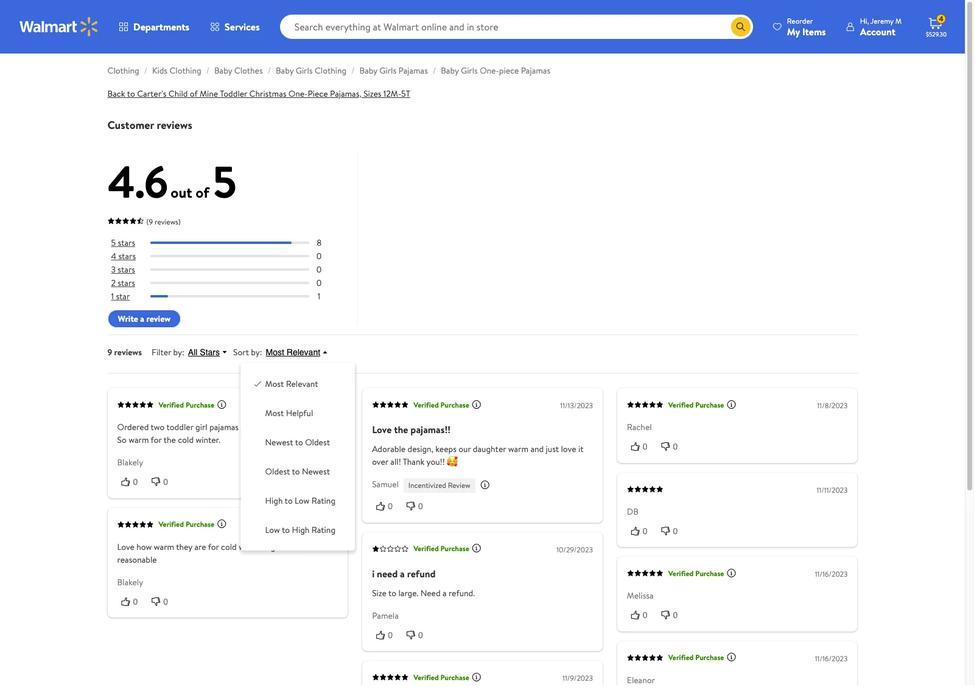 Task type: describe. For each thing, give the bounding box(es) containing it.
keeps
[[436, 444, 457, 456]]

12m-
[[384, 88, 402, 100]]

refund
[[407, 568, 436, 581]]

love how warm they are for cold winter nights    priced so reasonable
[[117, 542, 323, 567]]

services button
[[200, 12, 270, 41]]

relevant inside "popup button"
[[287, 348, 321, 358]]

love the pajamas!!
[[372, 424, 451, 437]]

priced
[[289, 542, 312, 554]]

reasonable
[[117, 554, 157, 567]]

love inside adorable design, keeps our daughter warm and just love it over all! thank you!! 🥰
[[561, 444, 577, 456]]

account
[[861, 25, 896, 38]]

Most Relevant radio
[[253, 378, 263, 388]]

all stars
[[188, 348, 220, 358]]

3 stars
[[111, 264, 135, 276]]

child
[[169, 88, 188, 100]]

piece
[[308, 88, 328, 100]]

3 baby from the left
[[360, 65, 378, 77]]

over
[[372, 457, 389, 469]]

1 vertical spatial 5
[[111, 237, 116, 249]]

carter's
[[137, 88, 167, 100]]

to for oldest
[[292, 466, 300, 478]]

3
[[111, 264, 116, 276]]

most inside most relevant "popup button"
[[266, 348, 284, 358]]

our
[[459, 444, 471, 456]]

filter
[[152, 347, 171, 359]]

5t
[[402, 88, 411, 100]]

stars for 3 stars
[[118, 264, 135, 276]]

(9
[[147, 217, 153, 227]]

walmart image
[[19, 17, 99, 37]]

1 for 1
[[318, 291, 321, 303]]

mine
[[200, 88, 218, 100]]

0 horizontal spatial high
[[265, 495, 283, 507]]

so
[[314, 542, 323, 554]]

pajamas!!
[[411, 424, 451, 437]]

i need a refund
[[372, 568, 436, 581]]

1 baby from the left
[[214, 65, 232, 77]]

winter.
[[196, 435, 221, 447]]

by: for sort by:
[[251, 347, 262, 359]]

11/13/2023
[[561, 401, 593, 412]]

progress bar for 4 stars
[[150, 255, 310, 258]]

pajamas,
[[330, 88, 362, 100]]

4 baby from the left
[[441, 65, 459, 77]]

4 stars
[[111, 250, 136, 263]]

size to large.  need a refund.
[[372, 588, 475, 600]]

warm inside adorable design, keeps our daughter warm and just love it over all! thank you!! 🥰
[[509, 444, 529, 456]]

samuel
[[372, 479, 399, 491]]

reorder my items
[[788, 16, 827, 38]]

4 / from the left
[[352, 65, 355, 77]]

clothing / kids clothing / baby clothes / baby girls clothing / baby girls pajamas / baby girls one-piece pajamas
[[108, 65, 551, 77]]

back
[[108, 88, 125, 100]]

1 girls from the left
[[296, 65, 313, 77]]

ordered two toddler girl pajamas and absolutely love them. so warm for the cold winter.
[[117, 422, 334, 447]]

1 star
[[111, 291, 130, 303]]

stars for 2 stars
[[118, 277, 135, 290]]

$529.30
[[927, 30, 947, 38]]

ordered
[[117, 422, 149, 434]]

two
[[151, 422, 165, 434]]

2 girls from the left
[[380, 65, 397, 77]]

5 / from the left
[[433, 65, 436, 77]]

customer reviews
[[108, 118, 192, 133]]

3 clothing from the left
[[315, 65, 347, 77]]

to for high
[[285, 495, 293, 507]]

Search search field
[[280, 15, 754, 39]]

piece
[[499, 65, 519, 77]]

and inside ordered two toddler girl pajamas and absolutely love them. so warm for the cold winter.
[[241, 422, 254, 434]]

departments
[[133, 20, 190, 34]]

baby clothes link
[[214, 65, 263, 77]]

love for love how warm they are for cold winter nights    priced so reasonable
[[117, 542, 135, 554]]

how
[[137, 542, 152, 554]]

progress bar for 2 stars
[[150, 282, 310, 285]]

reviews for customer reviews
[[157, 118, 192, 133]]

back to carter's child of mine toddler christmas one-piece pajamas, sizes 12m-5t link
[[108, 88, 411, 100]]

4 for 4 stars
[[111, 250, 116, 263]]

review
[[147, 313, 171, 326]]

the inside ordered two toddler girl pajamas and absolutely love them. so warm for the cold winter.
[[164, 435, 176, 447]]

all!
[[391, 457, 401, 469]]

hi, jeremy m account
[[861, 16, 902, 38]]

nights
[[264, 542, 287, 554]]

2 vertical spatial most
[[265, 407, 284, 419]]

to for back
[[127, 88, 135, 100]]

2 / from the left
[[206, 65, 210, 77]]

helpful
[[286, 407, 313, 419]]

services
[[225, 20, 260, 34]]

it
[[579, 444, 584, 456]]

love inside ordered two toddler girl pajamas and absolutely love them. so warm for the cold winter.
[[295, 422, 311, 434]]

baby girls pajamas link
[[360, 65, 428, 77]]

1 11/16/2023 from the top
[[816, 570, 848, 580]]

1 vertical spatial a
[[400, 568, 405, 581]]

kids
[[152, 65, 168, 77]]

reorder
[[788, 16, 814, 26]]

write a review
[[118, 313, 171, 326]]

they
[[176, 542, 193, 554]]

star
[[116, 291, 130, 303]]

1 vertical spatial oldest
[[265, 466, 290, 478]]

2
[[111, 277, 116, 290]]

verified purchase information image for ordered two toddler girl pajamas and absolutely love them. so warm for the cold winter.
[[217, 400, 227, 410]]

1 vertical spatial low
[[265, 524, 280, 536]]

m
[[896, 16, 902, 26]]

progress bar for 1 star
[[150, 296, 310, 298]]

db
[[627, 506, 639, 518]]

hi,
[[861, 16, 870, 26]]

baby girls clothing link
[[276, 65, 347, 77]]

absolutely
[[256, 422, 293, 434]]

1 vertical spatial relevant
[[286, 378, 318, 390]]

2 stars
[[111, 277, 135, 290]]

0 vertical spatial one-
[[480, 65, 499, 77]]

write a review link
[[108, 310, 181, 329]]

1 / from the left
[[144, 65, 147, 77]]

stars for 5 stars
[[118, 237, 135, 249]]

for inside love how warm they are for cold winter nights    priced so reasonable
[[208, 542, 219, 554]]

i
[[372, 568, 375, 581]]

1 horizontal spatial low
[[295, 495, 310, 507]]

1 horizontal spatial 5
[[213, 151, 237, 212]]

my
[[788, 25, 801, 38]]

verified purchase information image for rachel
[[727, 400, 737, 410]]

rachel
[[627, 422, 652, 434]]



Task type: vqa. For each thing, say whether or not it's contained in the screenshot.
want
no



Task type: locate. For each thing, give the bounding box(es) containing it.
/ up pajamas,
[[352, 65, 355, 77]]

11/4/2023 for ordered two toddler girl pajamas and absolutely love them. so warm for the cold winter.
[[308, 401, 338, 412]]

pamela
[[372, 610, 399, 623]]

/ left kids
[[144, 65, 147, 77]]

clothing up child
[[170, 65, 201, 77]]

for right "are"
[[208, 542, 219, 554]]

0 vertical spatial low
[[295, 495, 310, 507]]

1 vertical spatial love
[[117, 542, 135, 554]]

pajamas right piece
[[521, 65, 551, 77]]

for down two
[[151, 435, 162, 447]]

by: right the sort
[[251, 347, 262, 359]]

newest down absolutely
[[265, 437, 293, 449]]

1 horizontal spatial love
[[372, 424, 392, 437]]

love up reasonable
[[117, 542, 135, 554]]

to down helpful at the bottom left of the page
[[295, 437, 303, 449]]

blakely down reasonable
[[117, 577, 143, 589]]

0 horizontal spatial pajamas
[[399, 65, 428, 77]]

to up nights at the bottom left of the page
[[282, 524, 290, 536]]

0 horizontal spatial the
[[164, 435, 176, 447]]

love
[[372, 424, 392, 437], [117, 542, 135, 554]]

most helpful
[[265, 407, 313, 419]]

1 horizontal spatial for
[[208, 542, 219, 554]]

most right sort by:
[[266, 348, 284, 358]]

newest to oldest
[[265, 437, 330, 449]]

/
[[144, 65, 147, 77], [206, 65, 210, 77], [268, 65, 271, 77], [352, 65, 355, 77], [433, 65, 436, 77]]

high down oldest to newest
[[265, 495, 283, 507]]

large.
[[399, 588, 419, 600]]

1 horizontal spatial high
[[292, 524, 310, 536]]

verified
[[159, 400, 184, 411], [414, 400, 439, 411], [669, 400, 694, 411], [159, 520, 184, 530], [414, 544, 439, 555], [669, 569, 694, 579], [669, 653, 694, 664], [414, 673, 439, 683]]

and left just
[[531, 444, 544, 456]]

0 button
[[627, 441, 658, 454], [658, 441, 688, 454], [117, 477, 148, 489], [148, 477, 178, 489], [372, 501, 403, 513], [403, 501, 433, 513], [627, 526, 658, 538], [658, 526, 688, 538], [117, 596, 148, 609], [148, 596, 178, 609], [627, 610, 658, 622], [658, 610, 688, 622], [372, 630, 403, 642], [403, 630, 433, 642]]

low to high rating
[[265, 524, 336, 536]]

and inside adorable design, keeps our daughter warm and just love it over all! thank you!! 🥰
[[531, 444, 544, 456]]

most right most relevant radio in the left of the page
[[265, 378, 284, 390]]

1 11/4/2023 from the top
[[308, 401, 338, 412]]

1 vertical spatial for
[[208, 542, 219, 554]]

girls
[[296, 65, 313, 77], [380, 65, 397, 77], [461, 65, 478, 77]]

to right size at the left of the page
[[389, 588, 397, 600]]

high
[[265, 495, 283, 507], [292, 524, 310, 536]]

11/4/2023 up them.
[[308, 401, 338, 412]]

toddler
[[220, 88, 247, 100]]

girls up the 12m-
[[380, 65, 397, 77]]

most relevant button
[[262, 347, 334, 359]]

0 horizontal spatial love
[[117, 542, 135, 554]]

1 vertical spatial 11/4/2023
[[308, 521, 338, 531]]

1 left star
[[111, 291, 114, 303]]

rating up so on the left of page
[[312, 524, 336, 536]]

progress bar
[[150, 242, 310, 244], [150, 255, 310, 258], [150, 269, 310, 271], [150, 282, 310, 285], [150, 296, 310, 298]]

4.6 out of 5
[[108, 151, 237, 212]]

rating for high to low rating
[[312, 495, 336, 507]]

4 inside 4 $529.30
[[940, 14, 944, 24]]

blakely for ordered two toddler girl pajamas and absolutely love them. so warm for the cold winter.
[[117, 457, 143, 469]]

thank
[[403, 457, 425, 469]]

most relevant right sort by:
[[266, 348, 321, 358]]

0 horizontal spatial oldest
[[265, 466, 290, 478]]

relevant
[[287, 348, 321, 358], [286, 378, 318, 390]]

11/4/2023 up so on the left of page
[[308, 521, 338, 531]]

the up adorable
[[394, 424, 409, 437]]

a right need
[[400, 568, 405, 581]]

clothing up piece
[[315, 65, 347, 77]]

(9 reviews) link
[[108, 214, 181, 228]]

1 horizontal spatial a
[[400, 568, 405, 581]]

2 11/4/2023 from the top
[[308, 521, 338, 531]]

0 horizontal spatial girls
[[296, 65, 313, 77]]

departments button
[[108, 12, 200, 41]]

2 1 from the left
[[318, 291, 321, 303]]

0 vertical spatial newest
[[265, 437, 293, 449]]

reviews for 9 reviews
[[114, 347, 142, 359]]

filter by:
[[152, 347, 185, 359]]

0 horizontal spatial 1
[[111, 291, 114, 303]]

baby
[[214, 65, 232, 77], [276, 65, 294, 77], [360, 65, 378, 77], [441, 65, 459, 77]]

0 horizontal spatial a
[[140, 313, 144, 326]]

4.6
[[108, 151, 168, 212]]

sizes
[[364, 88, 382, 100]]

to for low
[[282, 524, 290, 536]]

0 vertical spatial most
[[266, 348, 284, 358]]

baby girls one-piece pajamas link
[[441, 65, 551, 77]]

0 horizontal spatial and
[[241, 422, 254, 434]]

reviews right 9
[[114, 347, 142, 359]]

1 vertical spatial most relevant
[[265, 378, 318, 390]]

1 vertical spatial 11/16/2023
[[816, 654, 848, 664]]

1 horizontal spatial one-
[[480, 65, 499, 77]]

1 vertical spatial and
[[531, 444, 544, 456]]

newest
[[265, 437, 293, 449], [302, 466, 330, 478]]

stars up 4 stars
[[118, 237, 135, 249]]

verified purchase information image
[[217, 400, 227, 410], [727, 400, 737, 410], [472, 673, 482, 683]]

sort by:
[[233, 347, 262, 359]]

Walmart Site-Wide search field
[[280, 15, 754, 39]]

to
[[127, 88, 135, 100], [295, 437, 303, 449], [292, 466, 300, 478], [285, 495, 293, 507], [282, 524, 290, 536], [389, 588, 397, 600]]

2 baby from the left
[[276, 65, 294, 77]]

need
[[421, 588, 441, 600]]

5 stars
[[111, 237, 135, 249]]

0 vertical spatial a
[[140, 313, 144, 326]]

11/16/2023
[[816, 570, 848, 580], [816, 654, 848, 664]]

for inside ordered two toddler girl pajamas and absolutely love them. so warm for the cold winter.
[[151, 435, 162, 447]]

1 horizontal spatial cold
[[221, 542, 237, 554]]

5
[[213, 151, 237, 212], [111, 237, 116, 249]]

incentivized
[[409, 481, 446, 491]]

relevant right sort by:
[[287, 348, 321, 358]]

by: left all
[[173, 347, 185, 359]]

0 horizontal spatial warm
[[129, 435, 149, 447]]

winter
[[239, 542, 262, 554]]

1 vertical spatial newest
[[302, 466, 330, 478]]

1 progress bar from the top
[[150, 242, 310, 244]]

0 vertical spatial for
[[151, 435, 162, 447]]

1 1 from the left
[[111, 291, 114, 303]]

0 horizontal spatial low
[[265, 524, 280, 536]]

most
[[266, 348, 284, 358], [265, 378, 284, 390], [265, 407, 284, 419]]

to down oldest to newest
[[285, 495, 293, 507]]

warm right daughter
[[509, 444, 529, 456]]

2 pajamas from the left
[[521, 65, 551, 77]]

girls left piece
[[461, 65, 478, 77]]

2 11/16/2023 from the top
[[816, 654, 848, 664]]

low
[[295, 495, 310, 507], [265, 524, 280, 536]]

progress bar for 3 stars
[[150, 269, 310, 271]]

love inside love how warm they are for cold winter nights    priced so reasonable
[[117, 542, 135, 554]]

1 vertical spatial cold
[[221, 542, 237, 554]]

adorable
[[372, 444, 406, 456]]

of right the out
[[196, 182, 209, 203]]

blakely down so
[[117, 457, 143, 469]]

0 horizontal spatial newest
[[265, 437, 293, 449]]

/ up mine
[[206, 65, 210, 77]]

verified purchase
[[159, 400, 215, 411], [414, 400, 470, 411], [669, 400, 725, 411], [159, 520, 215, 530], [414, 544, 470, 555], [669, 569, 725, 579], [669, 653, 725, 664], [414, 673, 470, 683]]

1 horizontal spatial the
[[394, 424, 409, 437]]

0 horizontal spatial by:
[[173, 347, 185, 359]]

search icon image
[[736, 22, 746, 32]]

blakely for love how warm they are for cold winter nights    priced so reasonable
[[117, 577, 143, 589]]

the
[[394, 424, 409, 437], [164, 435, 176, 447]]

girls up piece
[[296, 65, 313, 77]]

1 rating from the top
[[312, 495, 336, 507]]

1 pajamas from the left
[[399, 65, 428, 77]]

and right "pajamas"
[[241, 422, 254, 434]]

a right need on the left of the page
[[443, 588, 447, 600]]

1 vertical spatial blakely
[[117, 577, 143, 589]]

0 vertical spatial cold
[[178, 435, 194, 447]]

need
[[377, 568, 398, 581]]

1 clothing from the left
[[108, 65, 139, 77]]

0 horizontal spatial for
[[151, 435, 162, 447]]

most relevant inside "popup button"
[[266, 348, 321, 358]]

1 horizontal spatial by:
[[251, 347, 262, 359]]

out
[[171, 182, 192, 203]]

11/11/2023
[[817, 485, 848, 496]]

9
[[108, 347, 112, 359]]

2 clothing from the left
[[170, 65, 201, 77]]

0 vertical spatial reviews
[[157, 118, 192, 133]]

1 horizontal spatial clothing
[[170, 65, 201, 77]]

one- down walmart site-wide search field
[[480, 65, 499, 77]]

1 horizontal spatial 1
[[318, 291, 321, 303]]

stars
[[200, 348, 220, 358]]

1 horizontal spatial newest
[[302, 466, 330, 478]]

1 horizontal spatial warm
[[154, 542, 174, 554]]

back to carter's child of mine toddler christmas one-piece pajamas, sizes 12m-5t
[[108, 88, 411, 100]]

pajamas up 5t
[[399, 65, 428, 77]]

2 progress bar from the top
[[150, 255, 310, 258]]

girl
[[196, 422, 208, 434]]

option group containing most relevant
[[251, 373, 345, 541]]

5 right the out
[[213, 151, 237, 212]]

a right write
[[140, 313, 144, 326]]

1 blakely from the top
[[117, 457, 143, 469]]

love for love the pajamas!!
[[372, 424, 392, 437]]

melissa
[[627, 591, 654, 603]]

most up absolutely
[[265, 407, 284, 419]]

0 vertical spatial of
[[190, 88, 198, 100]]

warm inside ordered two toddler girl pajamas and absolutely love them. so warm for the cold winter.
[[129, 435, 149, 447]]

0 vertical spatial blakely
[[117, 457, 143, 469]]

0 horizontal spatial one-
[[289, 88, 308, 100]]

oldest to newest
[[265, 466, 330, 478]]

2 vertical spatial a
[[443, 588, 447, 600]]

verified purchase information image
[[472, 400, 482, 410], [217, 520, 227, 530], [472, 544, 482, 554], [727, 569, 737, 579], [727, 653, 737, 663]]

2 horizontal spatial verified purchase information image
[[727, 400, 737, 410]]

newest up high to low rating
[[302, 466, 330, 478]]

1 horizontal spatial oldest
[[305, 437, 330, 449]]

customer
[[108, 118, 154, 133]]

to for newest
[[295, 437, 303, 449]]

1 horizontal spatial reviews
[[157, 118, 192, 133]]

0 horizontal spatial love
[[295, 422, 311, 434]]

them.
[[313, 422, 334, 434]]

2 blakely from the top
[[117, 577, 143, 589]]

oldest down them.
[[305, 437, 330, 449]]

of
[[190, 88, 198, 100], [196, 182, 209, 203]]

0 vertical spatial 11/16/2023
[[816, 570, 848, 580]]

1 vertical spatial rating
[[312, 524, 336, 536]]

1 vertical spatial love
[[561, 444, 577, 456]]

incentivized review information image
[[480, 481, 490, 491]]

to down newest to oldest
[[292, 466, 300, 478]]

design,
[[408, 444, 434, 456]]

1 down 8
[[318, 291, 321, 303]]

1 vertical spatial 4
[[111, 250, 116, 263]]

love down helpful at the bottom left of the page
[[295, 422, 311, 434]]

stars
[[118, 237, 135, 249], [118, 250, 136, 263], [118, 264, 135, 276], [118, 277, 135, 290]]

low up nights at the bottom left of the page
[[265, 524, 280, 536]]

0 vertical spatial love
[[372, 424, 392, 437]]

0 horizontal spatial cold
[[178, 435, 194, 447]]

baby right the baby girls pajamas link
[[441, 65, 459, 77]]

progress bar for 5 stars
[[150, 242, 310, 244]]

oldest down newest to oldest
[[265, 466, 290, 478]]

1 vertical spatial one-
[[289, 88, 308, 100]]

stars down 5 stars
[[118, 250, 136, 263]]

0 vertical spatial high
[[265, 495, 283, 507]]

0 vertical spatial relevant
[[287, 348, 321, 358]]

cold inside love how warm they are for cold winter nights    priced so reasonable
[[221, 542, 237, 554]]

0 vertical spatial and
[[241, 422, 254, 434]]

2 horizontal spatial a
[[443, 588, 447, 600]]

8
[[317, 237, 322, 249]]

clothing link
[[108, 65, 139, 77]]

1 vertical spatial of
[[196, 182, 209, 203]]

0 horizontal spatial clothing
[[108, 65, 139, 77]]

are
[[195, 542, 206, 554]]

of inside 4.6 out of 5
[[196, 182, 209, 203]]

to right "back"
[[127, 88, 135, 100]]

4 up 3
[[111, 250, 116, 263]]

2 rating from the top
[[312, 524, 336, 536]]

4 for 4 $529.30
[[940, 14, 944, 24]]

3 girls from the left
[[461, 65, 478, 77]]

high up the priced
[[292, 524, 310, 536]]

stars for 4 stars
[[118, 250, 136, 263]]

baby left "clothes"
[[214, 65, 232, 77]]

clothes
[[234, 65, 263, 77]]

0 vertical spatial oldest
[[305, 437, 330, 449]]

11/4/2023 for love how warm they are for cold winter nights    priced so reasonable
[[308, 521, 338, 531]]

refund.
[[449, 588, 475, 600]]

reviews down child
[[157, 118, 192, 133]]

baby up christmas
[[276, 65, 294, 77]]

/ right the baby girls pajamas link
[[433, 65, 436, 77]]

so
[[117, 435, 127, 447]]

rating up low to high rating
[[312, 495, 336, 507]]

1 by: from the left
[[173, 347, 185, 359]]

by: for filter by:
[[173, 347, 185, 359]]

4 up $529.30
[[940, 14, 944, 24]]

warm right how on the bottom of the page
[[154, 542, 174, 554]]

5 progress bar from the top
[[150, 296, 310, 298]]

2 horizontal spatial warm
[[509, 444, 529, 456]]

cold left winter
[[221, 542, 237, 554]]

love up adorable
[[372, 424, 392, 437]]

most relevant up most helpful
[[265, 378, 318, 390]]

clothing up "back"
[[108, 65, 139, 77]]

low up low to high rating
[[295, 495, 310, 507]]

0 vertical spatial 11/4/2023
[[308, 401, 338, 412]]

1 horizontal spatial and
[[531, 444, 544, 456]]

0 vertical spatial rating
[[312, 495, 336, 507]]

0 vertical spatial love
[[295, 422, 311, 434]]

9 reviews
[[108, 347, 142, 359]]

0 horizontal spatial reviews
[[114, 347, 142, 359]]

4 progress bar from the top
[[150, 282, 310, 285]]

0 vertical spatial 5
[[213, 151, 237, 212]]

option group
[[251, 373, 345, 541]]

1 vertical spatial most
[[265, 378, 284, 390]]

2 horizontal spatial clothing
[[315, 65, 347, 77]]

1 horizontal spatial love
[[561, 444, 577, 456]]

to for size
[[389, 588, 397, 600]]

0 vertical spatial 4
[[940, 14, 944, 24]]

all stars button
[[185, 347, 233, 359]]

love left it at the right bottom of page
[[561, 444, 577, 456]]

1 horizontal spatial verified purchase information image
[[472, 673, 482, 683]]

2 by: from the left
[[251, 347, 262, 359]]

oldest
[[305, 437, 330, 449], [265, 466, 290, 478]]

0 horizontal spatial verified purchase information image
[[217, 400, 227, 410]]

3 progress bar from the top
[[150, 269, 310, 271]]

reviews)
[[155, 217, 181, 227]]

0 horizontal spatial 5
[[111, 237, 116, 249]]

one- down baby girls clothing link
[[289, 88, 308, 100]]

warm down ordered
[[129, 435, 149, 447]]

5 up 4 stars
[[111, 237, 116, 249]]

warm
[[129, 435, 149, 447], [509, 444, 529, 456], [154, 542, 174, 554]]

rating for low to high rating
[[312, 524, 336, 536]]

all
[[188, 348, 198, 358]]

cold inside ordered two toddler girl pajamas and absolutely love them. so warm for the cold winter.
[[178, 435, 194, 447]]

high to low rating
[[265, 495, 336, 507]]

0 horizontal spatial 4
[[111, 250, 116, 263]]

baby up sizes
[[360, 65, 378, 77]]

the down toddler
[[164, 435, 176, 447]]

warm inside love how warm they are for cold winter nights    priced so reasonable
[[154, 542, 174, 554]]

1 horizontal spatial pajamas
[[521, 65, 551, 77]]

one-
[[480, 65, 499, 77], [289, 88, 308, 100]]

2 horizontal spatial girls
[[461, 65, 478, 77]]

1 vertical spatial reviews
[[114, 347, 142, 359]]

/ right "clothes"
[[268, 65, 271, 77]]

1 horizontal spatial girls
[[380, 65, 397, 77]]

11/8/2023
[[818, 401, 848, 412]]

1 vertical spatial high
[[292, 524, 310, 536]]

1 for 1 star
[[111, 291, 114, 303]]

11/9/2023
[[563, 674, 593, 684]]

pajamas
[[210, 422, 239, 434]]

1 horizontal spatial 4
[[940, 14, 944, 24]]

stars right 2
[[118, 277, 135, 290]]

sort
[[233, 347, 249, 359]]

stars right 3
[[118, 264, 135, 276]]

1
[[111, 291, 114, 303], [318, 291, 321, 303]]

of left mine
[[190, 88, 198, 100]]

for
[[151, 435, 162, 447], [208, 542, 219, 554]]

cold down toddler
[[178, 435, 194, 447]]

relevant up helpful at the bottom left of the page
[[286, 378, 318, 390]]

0 vertical spatial most relevant
[[266, 348, 321, 358]]

3 / from the left
[[268, 65, 271, 77]]



